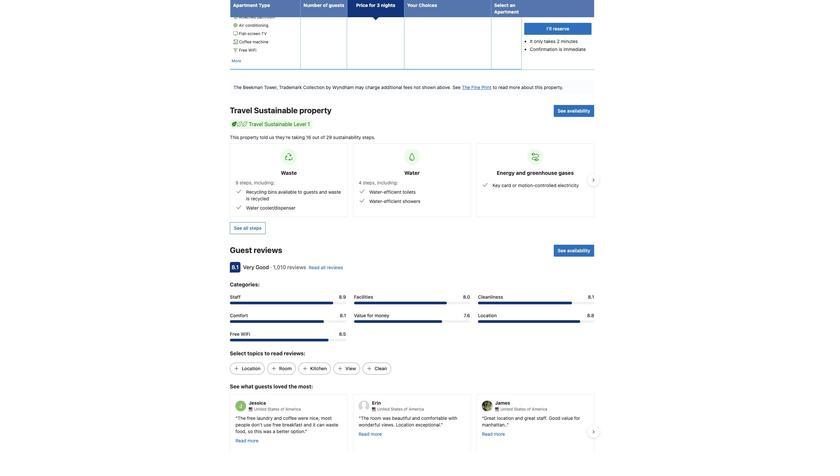 Task type: describe. For each thing, give the bounding box(es) containing it.
i'll reserve button
[[525, 23, 592, 35]]

1 vertical spatial free
[[230, 331, 240, 337]]

price
[[356, 2, 368, 8]]

staff
[[230, 294, 241, 300]]

machine
[[253, 39, 269, 44]]

united states of america image
[[249, 408, 253, 412]]

comfort
[[230, 313, 248, 319]]

motion-
[[518, 183, 535, 188]]

1 vertical spatial wifi
[[241, 331, 250, 337]]

read more button for " great location and great staff. good value for manhattan..
[[482, 431, 505, 438]]

an
[[510, 2, 516, 8]]

2 vertical spatial to
[[265, 351, 270, 357]]

manhattan..
[[482, 422, 507, 428]]

0 vertical spatial good
[[256, 264, 269, 270]]

availability for guest reviews
[[568, 248, 591, 254]]

energy
[[497, 170, 515, 176]]

feet²
[[247, 6, 256, 11]]

the inside " the room was beautiful and comfortable with wonderful views. location exceptional.
[[361, 416, 369, 421]]

choices
[[419, 2, 438, 8]]

above.
[[437, 84, 452, 90]]

9 steps, including:
[[236, 180, 275, 186]]

for for money
[[368, 313, 374, 319]]

guests inside "recycling bins available to guests and waste is recycled"
[[304, 189, 318, 195]]

charge
[[365, 84, 380, 90]]

read for " the room was beautiful and comfortable with wonderful views. location exceptional.
[[359, 432, 370, 437]]

united for james
[[501, 407, 513, 412]]

nice,
[[310, 416, 320, 421]]

9
[[236, 180, 239, 186]]

this property told us they're taking 16 out of 29 sustainability steps.
[[230, 135, 376, 140]]

recycling
[[246, 189, 267, 195]]

nights
[[381, 2, 396, 8]]

value for money
[[354, 313, 390, 319]]

8.1 for comfort
[[340, 313, 346, 319]]

beautiful
[[392, 416, 411, 421]]

shown
[[422, 84, 436, 90]]

water cooler/dispenser
[[246, 205, 296, 211]]

for inside '" great location and great staff. good value for manhattan..'
[[575, 416, 581, 421]]

1 horizontal spatial this
[[535, 84, 543, 90]]

was inside " the room was beautiful and comfortable with wonderful views. location exceptional.
[[383, 416, 391, 421]]

gases
[[559, 170, 574, 176]]

comfortable
[[422, 416, 448, 421]]

united states of america image for james
[[496, 408, 500, 412]]

this inside " the free laundry and coffee were nice, most people don't use free breakfast and it can waste food, so this was a better option.
[[254, 429, 262, 435]]

tower,
[[264, 84, 278, 90]]

states for and
[[268, 407, 280, 412]]

only
[[534, 38, 543, 44]]

more left about
[[510, 84, 520, 90]]

1 vertical spatial free wifi
[[230, 331, 250, 337]]

" for " the room was beautiful and comfortable with wonderful views. location exceptional.
[[359, 416, 361, 421]]

efficient for toilets
[[384, 189, 402, 195]]

0 vertical spatial apartment
[[233, 2, 258, 8]]

2 horizontal spatial reviews
[[327, 265, 343, 270]]

review categories element
[[230, 281, 260, 289]]

it
[[313, 422, 316, 428]]

kitchen
[[280, 6, 294, 11]]

0 horizontal spatial free
[[247, 416, 256, 421]]

flat-screen tv
[[239, 31, 267, 36]]

more for great location and great staff. good value for manhattan..
[[494, 432, 505, 437]]

see all steps button
[[230, 222, 266, 234]]

topics
[[248, 351, 263, 357]]

7.6
[[464, 313, 471, 319]]

0 vertical spatial 8.1
[[232, 264, 239, 270]]

property.
[[544, 84, 564, 90]]

" for and
[[441, 422, 443, 428]]

read more for manhattan..
[[482, 432, 505, 437]]

energy and greenhouse gases
[[497, 170, 574, 176]]

guests for see what guests loved the most:
[[255, 384, 272, 390]]

great
[[525, 416, 536, 421]]

value
[[354, 313, 366, 319]]

0 vertical spatial wifi
[[249, 48, 257, 53]]

this is a carousel with rotating slides. it displays featured reviews of the property. use the next and previous buttons to navigate. region
[[225, 392, 600, 452]]

it only takes 2 minutes confirmation is immediate
[[530, 38, 586, 52]]

0 horizontal spatial reviews
[[254, 246, 282, 255]]

read more button for " the free laundry and coffee were nice, most people don't use free breakfast and it can waste food, so this was a better option.
[[236, 438, 259, 445]]

1 vertical spatial free
[[273, 422, 281, 428]]

tv
[[262, 31, 267, 36]]

united states of america image for erin
[[372, 408, 376, 412]]

collection
[[303, 84, 325, 90]]

bathroom
[[257, 15, 275, 20]]

to inside "recycling bins available to guests and waste is recycled"
[[298, 189, 303, 195]]

so
[[248, 429, 253, 435]]

16
[[306, 135, 311, 140]]

travel sustainable property
[[230, 106, 332, 115]]

water for water
[[405, 170, 420, 176]]

1 vertical spatial apartment
[[495, 9, 519, 15]]

recycling bins available to guests and waste is recycled
[[246, 189, 341, 202]]

not
[[414, 84, 421, 90]]

of right number
[[323, 2, 328, 8]]

see availability button for travel sustainable property
[[554, 105, 595, 117]]

sustainable for level
[[265, 121, 293, 127]]

more for the room was beautiful and comfortable with wonderful views. location exceptional.
[[371, 432, 382, 437]]

all for read
[[321, 265, 326, 270]]

efficient for showers
[[384, 199, 402, 204]]

key
[[493, 183, 501, 188]]

read for " great location and great staff. good value for manhattan..
[[482, 432, 493, 437]]

toilets
[[403, 189, 416, 195]]

people
[[236, 422, 250, 428]]

good inside '" great location and great staff. good value for manhattan..'
[[549, 416, 561, 421]]

steps, for waste
[[240, 180, 253, 186]]

air conditioning
[[239, 23, 269, 28]]

575
[[239, 6, 246, 11]]

minutes
[[561, 38, 578, 44]]

guest reviews element
[[230, 245, 551, 256]]

very
[[243, 264, 255, 270]]

2
[[557, 38, 560, 44]]

" for staff.
[[507, 422, 509, 428]]

air
[[239, 23, 244, 28]]

option.
[[291, 429, 305, 435]]

use
[[264, 422, 272, 428]]

" for " the free laundry and coffee were nice, most people don't use free breakfast and it can waste food, so this was a better option.
[[236, 416, 238, 421]]

coffee
[[239, 39, 252, 44]]

coffee machine
[[239, 39, 269, 44]]

room
[[371, 416, 382, 421]]

steps
[[250, 225, 262, 231]]

0 horizontal spatial location
[[242, 366, 261, 372]]

1
[[308, 121, 310, 127]]

the inside " the free laundry and coffee were nice, most people don't use free breakfast and it can waste food, so this was a better option.
[[238, 416, 246, 421]]

is inside the it only takes 2 minutes confirmation is immediate
[[559, 46, 563, 52]]

575 feet²
[[239, 6, 256, 11]]

sustainable for property
[[254, 106, 298, 115]]

free wifi 8.5 meter
[[230, 339, 346, 342]]

3
[[377, 2, 380, 8]]

read all reviews
[[309, 265, 343, 270]]

read for " the free laundry and coffee were nice, most people don't use free breakfast and it can waste food, so this was a better option.
[[236, 438, 247, 444]]

0 vertical spatial location
[[478, 313, 497, 319]]

your
[[408, 2, 418, 8]]

water-efficient toilets
[[370, 189, 416, 195]]

8.1 for cleanliness
[[588, 294, 595, 300]]

the beekman tower, trademark collection by wyndham may charge additional fees not shown above. see the fine print to read more about this property.
[[234, 84, 564, 90]]

by
[[326, 84, 331, 90]]

the left fine
[[462, 84, 470, 90]]

confirmation
[[530, 46, 558, 52]]

united for erin
[[378, 407, 390, 412]]

1 vertical spatial property
[[240, 135, 259, 140]]

were
[[298, 416, 309, 421]]

can
[[317, 422, 325, 428]]

water- for water-efficient toilets
[[370, 189, 384, 195]]



Task type: vqa. For each thing, say whether or not it's contained in the screenshot.


Task type: locate. For each thing, give the bounding box(es) containing it.
travel up told
[[249, 121, 263, 127]]

location down cleanliness
[[478, 313, 497, 319]]

2 vertical spatial guests
[[255, 384, 272, 390]]

staff.
[[537, 416, 548, 421]]

including: for waste
[[254, 180, 275, 186]]

of for erin
[[404, 407, 408, 412]]

good right staff.
[[549, 416, 561, 421]]

staff 8.9 meter
[[230, 302, 346, 305]]

0 vertical spatial sustainable
[[254, 106, 298, 115]]

select inside 'select an apartment'
[[495, 2, 509, 8]]

all
[[244, 225, 248, 231], [321, 265, 326, 270]]

1 vertical spatial efficient
[[384, 199, 402, 204]]

2 horizontal spatial guests
[[329, 2, 345, 8]]

2 horizontal spatial "
[[507, 422, 509, 428]]

" down "location"
[[507, 422, 509, 428]]

read more down manhattan..
[[482, 432, 505, 437]]

0 vertical spatial guests
[[329, 2, 345, 8]]

a
[[273, 429, 276, 435]]

more
[[510, 84, 520, 90], [371, 432, 382, 437], [494, 432, 505, 437], [248, 438, 259, 444]]

1 horizontal spatial guests
[[304, 189, 318, 195]]

of up beautiful
[[404, 407, 408, 412]]

0 vertical spatial efficient
[[384, 189, 402, 195]]

private
[[266, 6, 279, 11]]

0 vertical spatial all
[[244, 225, 248, 231]]

don't
[[252, 422, 263, 428]]

0 horizontal spatial including:
[[254, 180, 275, 186]]

1 horizontal spatial united states of america
[[378, 407, 424, 412]]

wifi
[[249, 48, 257, 53], [241, 331, 250, 337]]

travel down beekman
[[230, 106, 252, 115]]

0 horizontal spatial select
[[230, 351, 246, 357]]

for right value
[[575, 416, 581, 421]]

0 vertical spatial this
[[535, 84, 543, 90]]

united down james
[[501, 407, 513, 412]]

8.1 left value at the bottom left of the page
[[340, 313, 346, 319]]

including: for water
[[378, 180, 398, 186]]

apartment down an
[[495, 9, 519, 15]]

for left 3
[[369, 2, 376, 8]]

value for money 7.6 meter
[[354, 321, 471, 323]]

out
[[313, 135, 320, 140]]

greenhouse
[[527, 170, 558, 176]]

water- for water-efficient showers
[[370, 199, 384, 204]]

0 horizontal spatial read
[[271, 351, 283, 357]]

free
[[239, 48, 247, 53], [230, 331, 240, 337]]

1 " from the left
[[236, 416, 238, 421]]

facilities 8.0 meter
[[354, 302, 471, 305]]

1 vertical spatial good
[[549, 416, 561, 421]]

1 vertical spatial select
[[230, 351, 246, 357]]

scored 8.1 element
[[230, 262, 241, 273]]

8.1 left very
[[232, 264, 239, 270]]

0 horizontal spatial apartment
[[233, 2, 258, 8]]

2 availability from the top
[[568, 248, 591, 254]]

clean
[[375, 366, 387, 372]]

1 availability from the top
[[568, 108, 591, 114]]

jessica
[[249, 400, 266, 406]]

1 horizontal spatial read more button
[[359, 431, 382, 438]]

states up laundry
[[268, 407, 280, 412]]

0 vertical spatial water
[[405, 170, 420, 176]]

2 states from the left
[[391, 407, 403, 412]]

and inside "recycling bins available to guests and waste is recycled"
[[319, 189, 327, 195]]

showers
[[403, 199, 421, 204]]

the fine print link
[[462, 84, 492, 90]]

room
[[279, 366, 292, 372]]

1 vertical spatial 8.1
[[588, 294, 595, 300]]

1 including: from the left
[[254, 180, 275, 186]]

1 vertical spatial travel
[[249, 121, 263, 127]]

1 horizontal spatial reviews
[[288, 264, 306, 270]]

steps, right 9
[[240, 180, 253, 186]]

america for and
[[409, 407, 424, 412]]

"
[[441, 422, 443, 428], [507, 422, 509, 428], [305, 429, 307, 435]]

great
[[484, 416, 496, 421]]

2 horizontal spatial read more
[[482, 432, 505, 437]]

1 horizontal spatial read more
[[359, 432, 382, 437]]

1 horizontal spatial apartment
[[495, 9, 519, 15]]

read right print
[[499, 84, 508, 90]]

cleanliness 8.1 meter
[[478, 302, 595, 305]]

2 vertical spatial location
[[396, 422, 415, 428]]

united states of america for great
[[501, 407, 548, 412]]

most
[[321, 416, 332, 421]]

read more button
[[359, 431, 382, 438], [482, 431, 505, 438], [236, 438, 259, 445]]

free down 'comfort' at left
[[230, 331, 240, 337]]

8.8
[[588, 313, 595, 319]]

waste
[[329, 189, 341, 195], [326, 422, 339, 428]]

" inside " the free laundry and coffee were nice, most people don't use free breakfast and it can waste food, so this was a better option.
[[236, 416, 238, 421]]

see what guests loved the most:
[[230, 384, 313, 390]]

america up coffee
[[286, 407, 301, 412]]

0 vertical spatial waste
[[329, 189, 341, 195]]

1 horizontal spatial including:
[[378, 180, 398, 186]]

united states of america up great
[[501, 407, 548, 412]]

0 horizontal spatial all
[[244, 225, 248, 231]]

2 water- from the top
[[370, 199, 384, 204]]

very good · 1,010 reviews
[[243, 264, 306, 270]]

location 8.8 meter
[[478, 321, 595, 323]]

1 horizontal spatial is
[[559, 46, 563, 52]]

2 horizontal spatial united
[[501, 407, 513, 412]]

3 united states of america from the left
[[501, 407, 548, 412]]

read more button down wonderful
[[359, 431, 382, 438]]

select left an
[[495, 2, 509, 8]]

america up " the room was beautiful and comfortable with wonderful views. location exceptional.
[[409, 407, 424, 412]]

is down recycling
[[246, 196, 250, 202]]

rated very good element
[[243, 264, 269, 270]]

takes
[[545, 38, 556, 44]]

2 see availability from the top
[[558, 248, 591, 254]]

1 horizontal spatial water
[[405, 170, 420, 176]]

all for see
[[244, 225, 248, 231]]

cleanliness
[[478, 294, 504, 300]]

type
[[259, 2, 270, 8]]

guests for number of guests
[[329, 2, 345, 8]]

key card or motion-controlled electricity
[[493, 183, 579, 188]]

0 horizontal spatial america
[[286, 407, 301, 412]]

united states of america for beautiful
[[378, 407, 424, 412]]

3 united from the left
[[501, 407, 513, 412]]

0 vertical spatial free
[[247, 416, 256, 421]]

0 horizontal spatial "
[[236, 416, 238, 421]]

waste inside "recycling bins available to guests and waste is recycled"
[[329, 189, 341, 195]]

1 horizontal spatial united states of america image
[[496, 408, 500, 412]]

8.9
[[339, 294, 346, 300]]

of up coffee
[[281, 407, 285, 412]]

apartment type
[[233, 2, 270, 8]]

of for james
[[527, 407, 531, 412]]

1 horizontal spatial location
[[396, 422, 415, 428]]

is down the 2
[[559, 46, 563, 52]]

" down comfortable
[[441, 422, 443, 428]]

i'll reserve
[[547, 26, 570, 31]]

read more down so at the left bottom of page
[[236, 438, 259, 444]]

was down use
[[263, 429, 272, 435]]

free down coffee on the top of the page
[[239, 48, 247, 53]]

sustainable up they're
[[265, 121, 293, 127]]

water for water cooler/dispenser
[[246, 205, 259, 211]]

trademark
[[279, 84, 302, 90]]

united states of america image down james
[[496, 408, 500, 412]]

view
[[346, 366, 356, 372]]

2 horizontal spatial to
[[493, 84, 497, 90]]

" down the were
[[305, 429, 307, 435]]

1 vertical spatial guests
[[304, 189, 318, 195]]

the
[[289, 384, 297, 390]]

see inside button
[[234, 225, 242, 231]]

1 horizontal spatial "
[[441, 422, 443, 428]]

categories:
[[230, 282, 260, 288]]

1 horizontal spatial free
[[273, 422, 281, 428]]

reviews right 1,010
[[288, 264, 306, 270]]

1 vertical spatial location
[[242, 366, 261, 372]]

and inside " the room was beautiful and comfortable with wonderful views. location exceptional.
[[412, 416, 420, 421]]

wyndham
[[333, 84, 354, 90]]

read more button down so at the left bottom of page
[[236, 438, 259, 445]]

united for jessica
[[254, 407, 267, 412]]

steps, for water
[[363, 180, 376, 186]]

" inside '" great location and great staff. good value for manhattan..'
[[482, 416, 484, 421]]

america
[[286, 407, 301, 412], [409, 407, 424, 412], [532, 407, 548, 412]]

including: up recycling
[[254, 180, 275, 186]]

location down topics
[[242, 366, 261, 372]]

more for the free laundry and coffee were nice, most people don't use free breakfast and it can waste food, so this was a better option.
[[248, 438, 259, 444]]

guests right number
[[329, 2, 345, 8]]

for right value at the bottom left of the page
[[368, 313, 374, 319]]

1 horizontal spatial select
[[495, 2, 509, 8]]

1 horizontal spatial read
[[499, 84, 508, 90]]

waste
[[281, 170, 297, 176]]

travel for travel sustainable level 1
[[249, 121, 263, 127]]

to right available
[[298, 189, 303, 195]]

3 " from the left
[[482, 416, 484, 421]]

reviews up 8.9
[[327, 265, 343, 270]]

states for great
[[514, 407, 526, 412]]

0 vertical spatial free wifi
[[239, 48, 257, 53]]

0 vertical spatial to
[[493, 84, 497, 90]]

free up don't
[[247, 416, 256, 421]]

united states of america for and
[[254, 407, 301, 412]]

america for coffee
[[286, 407, 301, 412]]

most:
[[299, 384, 313, 390]]

1 horizontal spatial states
[[391, 407, 403, 412]]

including: up 'water-efficient toilets'
[[378, 180, 398, 186]]

was inside " the free laundry and coffee were nice, most people don't use free breakfast and it can waste food, so this was a better option.
[[263, 429, 272, 435]]

efficient up the water-efficient showers
[[384, 189, 402, 195]]

0 vertical spatial property
[[300, 106, 332, 115]]

efficient down 'water-efficient toilets'
[[384, 199, 402, 204]]

2 horizontal spatial "
[[482, 416, 484, 421]]

2 horizontal spatial location
[[478, 313, 497, 319]]

0 vertical spatial was
[[383, 416, 391, 421]]

exceptional.
[[416, 422, 441, 428]]

0 vertical spatial free
[[239, 48, 247, 53]]

read more button for " the room was beautiful and comfortable with wonderful views. location exceptional.
[[359, 431, 382, 438]]

wifi down 'comfort' at left
[[241, 331, 250, 337]]

to right topics
[[265, 351, 270, 357]]

flat-
[[239, 31, 248, 36]]

" for coffee
[[305, 429, 307, 435]]

read more button down manhattan..
[[482, 431, 505, 438]]

8.0
[[463, 294, 471, 300]]

1 horizontal spatial "
[[359, 416, 361, 421]]

select left topics
[[230, 351, 246, 357]]

facilities
[[354, 294, 373, 300]]

1 horizontal spatial property
[[300, 106, 332, 115]]

this down don't
[[254, 429, 262, 435]]

read down free wifi 8.5 meter
[[271, 351, 283, 357]]

2 america from the left
[[409, 407, 424, 412]]

" up people
[[236, 416, 238, 421]]

" for " great location and great staff. good value for manhattan..
[[482, 416, 484, 421]]

james
[[496, 400, 511, 406]]

1 states from the left
[[268, 407, 280, 412]]

taking
[[292, 135, 305, 140]]

more
[[232, 58, 241, 63]]

1 united from the left
[[254, 407, 267, 412]]

0 horizontal spatial steps,
[[240, 180, 253, 186]]

1 horizontal spatial all
[[321, 265, 326, 270]]

0 horizontal spatial property
[[240, 135, 259, 140]]

3 america from the left
[[532, 407, 548, 412]]

food,
[[236, 429, 247, 435]]

2 horizontal spatial united states of america
[[501, 407, 548, 412]]

availability
[[568, 108, 591, 114], [568, 248, 591, 254]]

reviews:
[[284, 351, 306, 357]]

select for select an apartment
[[495, 2, 509, 8]]

1 water- from the top
[[370, 189, 384, 195]]

water- down 4 steps, including:
[[370, 189, 384, 195]]

more down so at the left bottom of page
[[248, 438, 259, 444]]

1 horizontal spatial united
[[378, 407, 390, 412]]

the up people
[[238, 416, 246, 421]]

breakfast
[[283, 422, 303, 428]]

read more for views.
[[359, 432, 382, 437]]

0 vertical spatial select
[[495, 2, 509, 8]]

1 vertical spatial sustainable
[[265, 121, 293, 127]]

see availability for guest reviews
[[558, 248, 591, 254]]

0 vertical spatial availability
[[568, 108, 591, 114]]

carousel region
[[225, 141, 600, 220]]

" inside " the room was beautiful and comfortable with wonderful views. location exceptional.
[[359, 416, 361, 421]]

0 horizontal spatial united
[[254, 407, 267, 412]]

1 vertical spatial water-
[[370, 199, 384, 204]]

0 horizontal spatial read more
[[236, 438, 259, 444]]

for for 3
[[369, 2, 376, 8]]

0 horizontal spatial 8.1
[[232, 264, 239, 270]]

free wifi down coffee on the top of the page
[[239, 48, 257, 53]]

1 steps, from the left
[[240, 180, 253, 186]]

guests right what at the left bottom of page
[[255, 384, 272, 390]]

1 horizontal spatial good
[[549, 416, 561, 421]]

the
[[234, 84, 242, 90], [462, 84, 470, 90], [238, 416, 246, 421], [361, 416, 369, 421]]

loved
[[274, 384, 288, 390]]

see availability button
[[554, 105, 595, 117], [554, 245, 595, 257]]

0 horizontal spatial "
[[305, 429, 307, 435]]

read
[[309, 265, 320, 270], [359, 432, 370, 437], [482, 432, 493, 437], [236, 438, 247, 444]]

apartment
[[233, 2, 258, 8], [495, 9, 519, 15]]

"
[[236, 416, 238, 421], [359, 416, 361, 421], [482, 416, 484, 421]]

1 vertical spatial for
[[368, 313, 374, 319]]

erin
[[372, 400, 381, 406]]

3 states from the left
[[514, 407, 526, 412]]

read more down wonderful
[[359, 432, 382, 437]]

0 vertical spatial for
[[369, 2, 376, 8]]

kitchen
[[310, 366, 327, 372]]

all inside button
[[244, 225, 248, 231]]

see availability for travel sustainable property
[[558, 108, 591, 114]]

0 horizontal spatial good
[[256, 264, 269, 270]]

wifi down coffee machine
[[249, 48, 257, 53]]

0 horizontal spatial guests
[[255, 384, 272, 390]]

" the room was beautiful and comfortable with wonderful views. location exceptional.
[[359, 416, 458, 428]]

this
[[230, 135, 239, 140]]

about
[[522, 84, 534, 90]]

this
[[535, 84, 543, 90], [254, 429, 262, 435]]

2 united states of america image from the left
[[496, 408, 500, 412]]

travel
[[230, 106, 252, 115], [249, 121, 263, 127]]

see availability button for guest reviews
[[554, 245, 595, 257]]

number
[[304, 2, 322, 8]]

may
[[355, 84, 364, 90]]

comfort 8.1 meter
[[230, 321, 346, 323]]

free wifi down 'comfort' at left
[[230, 331, 250, 337]]

0 horizontal spatial united states of america
[[254, 407, 301, 412]]

1 vertical spatial waste
[[326, 422, 339, 428]]

1 efficient from the top
[[384, 189, 402, 195]]

1 horizontal spatial steps,
[[363, 180, 376, 186]]

wonderful
[[359, 422, 380, 428]]

1 horizontal spatial 8.1
[[340, 313, 346, 319]]

united states of america image
[[372, 408, 376, 412], [496, 408, 500, 412]]

electricity
[[558, 183, 579, 188]]

this right about
[[535, 84, 543, 90]]

beekman
[[243, 84, 263, 90]]

" up manhattan..
[[482, 416, 484, 421]]

1 vertical spatial availability
[[568, 248, 591, 254]]

2 united states of america from the left
[[378, 407, 424, 412]]

better
[[277, 429, 290, 435]]

is inside "recycling bins available to guests and waste is recycled"
[[246, 196, 250, 202]]

water up toilets
[[405, 170, 420, 176]]

1 america from the left
[[286, 407, 301, 412]]

waste inside " the free laundry and coffee were nice, most people don't use free breakfast and it can waste food, so this was a better option.
[[326, 422, 339, 428]]

fine
[[472, 84, 481, 90]]

water down 'recycled'
[[246, 205, 259, 211]]

select for select topics to read reviews:
[[230, 351, 246, 357]]

travel for travel sustainable property
[[230, 106, 252, 115]]

reviews up ·
[[254, 246, 282, 255]]

united states of america up beautiful
[[378, 407, 424, 412]]

1 vertical spatial see availability button
[[554, 245, 595, 257]]

states up beautiful
[[391, 407, 403, 412]]

read more for people
[[236, 438, 259, 444]]

0 horizontal spatial this
[[254, 429, 262, 435]]

united down erin
[[378, 407, 390, 412]]

" great location and great staff. good value for manhattan..
[[482, 416, 581, 428]]

guests right available
[[304, 189, 318, 195]]

availability for travel sustainable property
[[568, 108, 591, 114]]

read more
[[359, 432, 382, 437], [482, 432, 505, 437], [236, 438, 259, 444]]

2 see availability button from the top
[[554, 245, 595, 257]]

0 horizontal spatial was
[[263, 429, 272, 435]]

property up 1
[[300, 106, 332, 115]]

and inside '" great location and great staff. good value for manhattan..'
[[516, 416, 523, 421]]

america for staff.
[[532, 407, 548, 412]]

1 vertical spatial all
[[321, 265, 326, 270]]

more down manhattan..
[[494, 432, 505, 437]]

location inside " the room was beautiful and comfortable with wonderful views. location exceptional.
[[396, 422, 415, 428]]

free up a
[[273, 422, 281, 428]]

sustainable up travel sustainable level 1
[[254, 106, 298, 115]]

1 vertical spatial water
[[246, 205, 259, 211]]

8.1 up "8.8"
[[588, 294, 595, 300]]

screen
[[248, 31, 261, 36]]

1 see availability button from the top
[[554, 105, 595, 117]]

print
[[482, 84, 492, 90]]

states up great
[[514, 407, 526, 412]]

water- down 'water-efficient toilets'
[[370, 199, 384, 204]]

2 efficient from the top
[[384, 199, 402, 204]]

apartment up "attached"
[[233, 2, 258, 8]]

1 see availability from the top
[[558, 108, 591, 114]]

location down beautiful
[[396, 422, 415, 428]]

2 united from the left
[[378, 407, 390, 412]]

more down wonderful
[[371, 432, 382, 437]]

2 horizontal spatial 8.1
[[588, 294, 595, 300]]

steps, right 4
[[363, 180, 376, 186]]

see availability
[[558, 108, 591, 114], [558, 248, 591, 254]]

0 horizontal spatial is
[[246, 196, 250, 202]]

of for jessica
[[281, 407, 285, 412]]

the left beekman
[[234, 84, 242, 90]]

0 horizontal spatial to
[[265, 351, 270, 357]]

united down jessica
[[254, 407, 267, 412]]

to right print
[[493, 84, 497, 90]]

of left 29
[[321, 135, 325, 140]]

sustainable
[[254, 106, 298, 115], [265, 121, 293, 127]]

of up great
[[527, 407, 531, 412]]

steps,
[[240, 180, 253, 186], [363, 180, 376, 186]]

or
[[513, 183, 517, 188]]

sustainability
[[333, 135, 361, 140]]

1 vertical spatial this
[[254, 429, 262, 435]]

money
[[375, 313, 390, 319]]

america up staff.
[[532, 407, 548, 412]]

" up wonderful
[[359, 416, 361, 421]]

1 vertical spatial to
[[298, 189, 303, 195]]

united states of america image down erin
[[372, 408, 376, 412]]

1 united states of america image from the left
[[372, 408, 376, 412]]

2 horizontal spatial america
[[532, 407, 548, 412]]

was up the views.
[[383, 416, 391, 421]]

1 united states of america from the left
[[254, 407, 301, 412]]

0 horizontal spatial water
[[246, 205, 259, 211]]

2 steps, from the left
[[363, 180, 376, 186]]

what
[[241, 384, 254, 390]]

2 " from the left
[[359, 416, 361, 421]]

0 vertical spatial read
[[499, 84, 508, 90]]

states for beautiful
[[391, 407, 403, 412]]

property left told
[[240, 135, 259, 140]]

water-efficient showers
[[370, 199, 421, 204]]

free
[[247, 416, 256, 421], [273, 422, 281, 428]]

united states of america up coffee
[[254, 407, 301, 412]]

the up wonderful
[[361, 416, 369, 421]]

1 vertical spatial see availability
[[558, 248, 591, 254]]

good left ·
[[256, 264, 269, 270]]

see all steps
[[234, 225, 262, 231]]

2 including: from the left
[[378, 180, 398, 186]]



